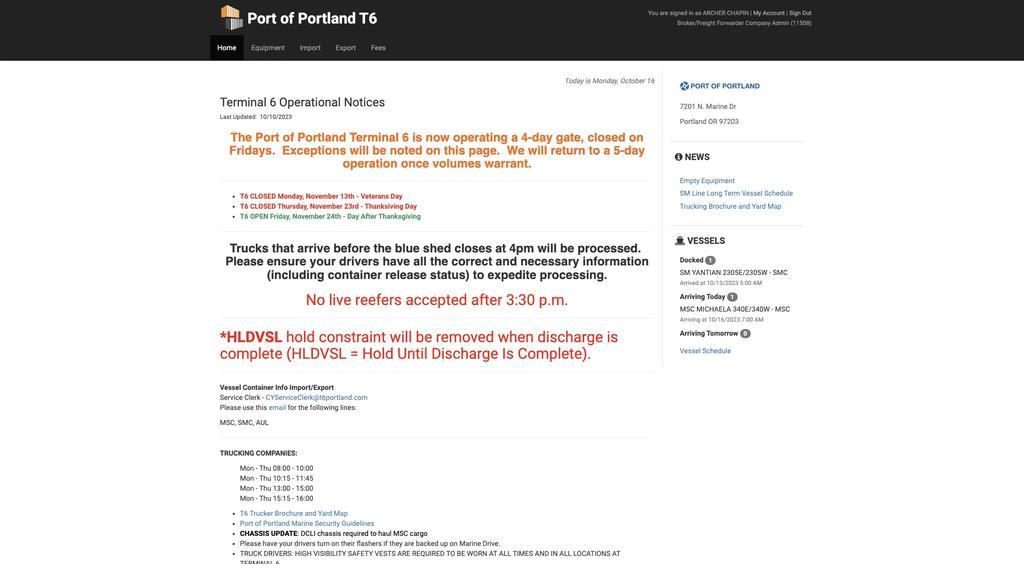 Task type: locate. For each thing, give the bounding box(es) containing it.
1 vertical spatial your
[[279, 539, 293, 547]]

1 vertical spatial brochure
[[275, 509, 303, 517]]

port
[[248, 10, 277, 27], [255, 130, 280, 144], [240, 519, 253, 527]]

security
[[315, 519, 340, 527]]

have left all
[[383, 254, 410, 269]]

october
[[620, 77, 645, 85]]

0 vertical spatial monday,
[[592, 77, 619, 85]]

1 closed from the top
[[250, 192, 276, 200]]

account
[[763, 10, 785, 17]]

arriving inside arriving tomorrow 0
[[680, 329, 705, 337]]

equipment up long
[[702, 177, 735, 185]]

marine up :
[[292, 519, 313, 527]]

2 horizontal spatial and
[[739, 202, 751, 210]]

port up "equipment" dropdown button
[[248, 10, 277, 27]]

2 horizontal spatial msc
[[776, 305, 790, 313]]

2 vertical spatial day
[[347, 212, 359, 220]]

0 horizontal spatial your
[[279, 539, 293, 547]]

0 vertical spatial day
[[391, 192, 403, 200]]

- right 23rd
[[361, 202, 363, 210]]

your right ensure
[[310, 254, 336, 269]]

import button
[[293, 35, 328, 60]]

1 horizontal spatial drivers
[[339, 254, 380, 269]]

brochure down 15:15
[[275, 509, 303, 517]]

at down michaela
[[702, 316, 707, 323]]

have up drivers:
[[263, 539, 278, 547]]

thursday,
[[278, 202, 308, 210]]

operation
[[343, 157, 398, 171]]

all down drive.
[[499, 549, 511, 557]]

are right 'you'
[[660, 10, 669, 17]]

brochure inside empty equipment sm line long term vessel schedule trucking brochure and yard map
[[709, 202, 737, 210]]

1 up the "yantian" on the right top
[[709, 257, 713, 264]]

t6
[[359, 10, 377, 27], [240, 192, 248, 200], [240, 202, 248, 210], [240, 212, 248, 220], [240, 509, 248, 517]]

the right all
[[430, 254, 448, 269]]

2 vertical spatial november
[[293, 212, 325, 220]]

2 vertical spatial and
[[305, 509, 317, 517]]

monday, for october
[[592, 77, 619, 85]]

0 vertical spatial is
[[585, 77, 591, 85]]

msc,
[[220, 418, 236, 426]]

hold
[[286, 328, 315, 346]]

on right noted
[[426, 143, 441, 158]]

at down the "yantian" on the right top
[[701, 280, 706, 287]]

0 vertical spatial your
[[310, 254, 336, 269]]

thu left '10:15' at the left of the page
[[259, 474, 271, 482]]

removed
[[436, 328, 494, 346]]

- left 13:00
[[256, 484, 258, 492]]

1 horizontal spatial map
[[768, 202, 782, 210]]

0 horizontal spatial /
[[743, 268, 746, 277]]

will right 4pm
[[538, 241, 557, 255]]

4-
[[522, 130, 532, 144]]

0 vertical spatial 6
[[270, 95, 276, 109]]

day up thanksiving
[[391, 192, 403, 200]]

1 horizontal spatial |
[[787, 10, 788, 17]]

day up thanksgiving
[[405, 202, 417, 210]]

1 inside docked 1 sm yantian 2305e / 2305w - smc arrived at 10/13/2023 5:00 am
[[709, 257, 713, 264]]

0 vertical spatial have
[[383, 254, 410, 269]]

smc,
[[238, 418, 254, 426]]

all right in
[[560, 549, 572, 557]]

monday, inside t6 closed monday, november 13th - veterans day t6 closed thursday, november 23rd - thanksiving day t6 open friday, november 24th - day after thanksgiving
[[278, 192, 304, 200]]

are up are
[[405, 539, 414, 547]]

1 horizontal spatial terminal
[[350, 130, 399, 144]]

after
[[471, 291, 503, 309]]

1 horizontal spatial schedule
[[765, 189, 793, 197]]

is
[[585, 77, 591, 85], [412, 130, 423, 144], [607, 328, 619, 346]]

0 horizontal spatial equipment
[[251, 44, 285, 52]]

1 vertical spatial day
[[405, 202, 417, 210]]

equipment inside empty equipment sm line long term vessel schedule trucking brochure and yard map
[[702, 177, 735, 185]]

1 vertical spatial vessel
[[680, 347, 701, 355]]

after
[[361, 212, 377, 220]]

visibility
[[314, 549, 346, 557]]

the port of portland terminal 6 is now operating a 4-day gate, closed on fridays .  exceptions will be noted on this page.  we will return to a 5-day operation once volumes warrant.
[[229, 130, 645, 171]]

sm up the arrived
[[680, 268, 691, 277]]

of inside the port of portland terminal 6 is now operating a 4-day gate, closed on fridays .  exceptions will be noted on this page.  we will return to a 5-day operation once volumes warrant.
[[283, 130, 294, 144]]

0 horizontal spatial be
[[373, 143, 387, 158]]

your down update
[[279, 539, 293, 547]]

1 vertical spatial are
[[405, 539, 414, 547]]

map down sm line long term vessel schedule link
[[768, 202, 782, 210]]

turn
[[317, 539, 330, 547]]

sm for line
[[680, 189, 691, 197]]

=
[[350, 345, 359, 362]]

0 vertical spatial to
[[589, 143, 601, 158]]

2 vertical spatial is
[[607, 328, 619, 346]]

1 horizontal spatial and
[[496, 254, 517, 269]]

0 vertical spatial 1
[[709, 257, 713, 264]]

day left gate,
[[532, 130, 553, 144]]

0 horizontal spatial |
[[751, 10, 752, 17]]

/
[[743, 268, 746, 277], [749, 305, 752, 313]]

as
[[695, 10, 702, 17]]

0 vertical spatial of
[[280, 10, 294, 27]]

1 vertical spatial this
[[256, 403, 267, 411]]

friday,
[[270, 212, 291, 220]]

at down drive.
[[489, 549, 498, 557]]

0 vertical spatial vessel
[[742, 189, 763, 197]]

1 vertical spatial arriving
[[680, 316, 701, 323]]

a left 5-
[[604, 143, 611, 158]]

today is monday, october 16
[[565, 77, 655, 85]]

marine up worn
[[460, 539, 481, 547]]

0 vertical spatial this
[[444, 143, 466, 158]]

1 vertical spatial 1
[[731, 294, 734, 301]]

sm
[[680, 189, 691, 197], [680, 268, 691, 277]]

0 vertical spatial drivers
[[339, 254, 380, 269]]

6 inside the port of portland terminal 6 is now operating a 4-day gate, closed on fridays .  exceptions will be noted on this page.  we will return to a 5-day operation once volumes warrant.
[[402, 130, 409, 144]]

vessel inside vessel container info import/export service clerk - cyserviceclerk@t6portland.com please use this email for the following lines:
[[220, 383, 241, 391]]

this inside vessel container info import/export service clerk - cyserviceclerk@t6portland.com please use this email for the following lines:
[[256, 403, 267, 411]]

schedule inside empty equipment sm line long term vessel schedule trucking brochure and yard map
[[765, 189, 793, 197]]

0 vertical spatial schedule
[[765, 189, 793, 197]]

all
[[414, 254, 427, 269]]

1 mon from the top
[[240, 464, 254, 472]]

the
[[231, 130, 252, 144]]

2 vertical spatial 6
[[276, 559, 280, 564]]

portland up import dropdown button at the top of the page
[[298, 10, 356, 27]]

now
[[426, 130, 450, 144]]

and right the correct
[[496, 254, 517, 269]]

1 horizontal spatial day
[[391, 192, 403, 200]]

is left "october"
[[585, 77, 591, 85]]

0 horizontal spatial 1
[[709, 257, 713, 264]]

5-
[[614, 143, 625, 158]]

you are signed in as archer chapin | my account | sign out broker/freight forwarder company admin (11508)
[[649, 10, 812, 27]]

are
[[660, 10, 669, 17], [405, 539, 414, 547]]

1 sm from the top
[[680, 189, 691, 197]]

thu down trucking companies:
[[259, 464, 271, 472]]

please inside trucks that arrive before the blue shed closes at 4pm will be processed. please ensure your drivers have all the correct and necessary information (including container release status) to expedite processing.
[[226, 254, 264, 269]]

2 mon from the top
[[240, 474, 254, 482]]

to up after
[[473, 268, 485, 282]]

2 horizontal spatial is
[[607, 328, 619, 346]]

1 inside arriving today 1 msc michaela 340e / 340w - msc arriving at 10/16/2023 7:00 am
[[731, 294, 734, 301]]

shed
[[423, 241, 451, 255]]

backed
[[416, 539, 439, 547]]

am down "2305w"
[[753, 280, 763, 287]]

import
[[300, 44, 321, 52]]

vessel right term
[[742, 189, 763, 197]]

exceptions
[[282, 143, 347, 158]]

import/export
[[290, 383, 334, 391]]

10:15
[[273, 474, 291, 482]]

a
[[512, 130, 518, 144], [604, 143, 611, 158]]

15:15
[[273, 494, 291, 502]]

1 horizontal spatial at
[[613, 549, 621, 557]]

terminal up last
[[220, 95, 267, 109]]

on up visibility
[[332, 539, 340, 547]]

2 thu from the top
[[259, 474, 271, 482]]

trucks that arrive before the blue shed closes at 4pm will be processed. please ensure your drivers have all the correct and necessary information (including container release status) to expedite processing.
[[226, 241, 649, 282]]

0 horizontal spatial vessel
[[220, 383, 241, 391]]

7:00
[[742, 316, 754, 323]]

1 vertical spatial is
[[412, 130, 423, 144]]

portland down terminal 6 operational notices last updated:  10/10/2023
[[298, 130, 346, 144]]

map
[[768, 202, 782, 210], [334, 509, 348, 517]]

0 horizontal spatial schedule
[[703, 347, 731, 355]]

1 horizontal spatial are
[[660, 10, 669, 17]]

- inside arriving today 1 msc michaela 340e / 340w - msc arriving at 10/16/2023 7:00 am
[[772, 305, 774, 313]]

1 vertical spatial port
[[255, 130, 280, 144]]

thu left 13:00
[[259, 484, 271, 492]]

at inside arriving today 1 msc michaela 340e / 340w - msc arriving at 10/16/2023 7:00 am
[[702, 316, 707, 323]]

this right use
[[256, 403, 267, 411]]

your
[[310, 254, 336, 269], [279, 539, 293, 547]]

of down trucker
[[255, 519, 262, 527]]

2 sm from the top
[[680, 268, 691, 277]]

sm inside empty equipment sm line long term vessel schedule trucking brochure and yard map
[[680, 189, 691, 197]]

/ up "7:00"
[[749, 305, 752, 313]]

at
[[489, 549, 498, 557], [613, 549, 621, 557]]

constraint
[[319, 328, 386, 346]]

will down reefers
[[390, 328, 412, 346]]

4 mon from the top
[[240, 494, 254, 502]]

port of portland t6
[[248, 10, 377, 27]]

required
[[412, 549, 445, 557]]

is inside the hold constraint will be removed when discharge is complete (hldvsl = hold until discharge is complete).
[[607, 328, 619, 346]]

status)
[[430, 268, 470, 282]]

cargo
[[410, 529, 428, 537]]

your inside t6 trucker brochure and yard map port of portland marine security guidelines chassis update : dcli chassis required to haul msc cargo please have your drivers turn on their flashers if they are backed up on marine drive. truck drivers: high visibility safety vests are required to be worn at all times and in all locations at terminal 6
[[279, 539, 293, 547]]

0 horizontal spatial the
[[298, 403, 308, 411]]

of up "equipment" dropdown button
[[280, 10, 294, 27]]

at inside trucks that arrive before the blue shed closes at 4pm will be processed. please ensure your drivers have all the correct and necessary information (including container release status) to expedite processing.
[[496, 241, 506, 255]]

be inside the hold constraint will be removed when discharge is complete (hldvsl = hold until discharge is complete).
[[416, 328, 432, 346]]

and up port of portland marine security guidelines link
[[305, 509, 317, 517]]

at
[[496, 241, 506, 255], [701, 280, 706, 287], [702, 316, 707, 323]]

0 horizontal spatial are
[[405, 539, 414, 547]]

november
[[306, 192, 339, 200], [310, 202, 343, 210], [293, 212, 325, 220]]

vessel down arriving tomorrow 0
[[680, 347, 701, 355]]

ensure
[[267, 254, 307, 269]]

1 horizontal spatial equipment
[[702, 177, 735, 185]]

-
[[356, 192, 359, 200], [361, 202, 363, 210], [343, 212, 346, 220], [770, 268, 772, 277], [772, 305, 774, 313], [262, 393, 264, 401], [256, 464, 258, 472], [292, 464, 294, 472], [256, 474, 258, 482], [292, 474, 294, 482], [256, 484, 258, 492], [292, 484, 294, 492], [256, 494, 258, 502], [292, 494, 294, 502]]

2 horizontal spatial vessel
[[742, 189, 763, 197]]

port inside t6 trucker brochure and yard map port of portland marine security guidelines chassis update : dcli chassis required to haul msc cargo please have your drivers turn on their flashers if they are backed up on marine drive. truck drivers: high visibility safety vests are required to be worn at all times and in all locations at terminal 6
[[240, 519, 253, 527]]

companies:
[[256, 449, 298, 457]]

1 horizontal spatial have
[[383, 254, 410, 269]]

drivers up live
[[339, 254, 380, 269]]

day left info circle 'icon'
[[625, 143, 645, 158]]

0 horizontal spatial a
[[512, 130, 518, 144]]

will right exceptions
[[350, 143, 369, 158]]

will inside trucks that arrive before the blue shed closes at 4pm will be processed. please ensure your drivers have all the correct and necessary information (including container release status) to expedite processing.
[[538, 241, 557, 255]]

update
[[271, 529, 297, 537]]

drive.
[[483, 539, 501, 547]]

email link
[[269, 403, 286, 411]]

0 horizontal spatial marine
[[292, 519, 313, 527]]

flashers
[[357, 539, 382, 547]]

2 vertical spatial vessel
[[220, 383, 241, 391]]

3 arriving from the top
[[680, 329, 705, 337]]

sm inside docked 1 sm yantian 2305e / 2305w - smc arrived at 10/13/2023 5:00 am
[[680, 268, 691, 277]]

2 vertical spatial port
[[240, 519, 253, 527]]

complete
[[220, 345, 283, 362]]

| left my
[[751, 10, 752, 17]]

schedule right term
[[765, 189, 793, 197]]

2 vertical spatial at
[[702, 316, 707, 323]]

be inside trucks that arrive before the blue shed closes at 4pm will be processed. please ensure your drivers have all the correct and necessary information (including container release status) to expedite processing.
[[561, 241, 575, 255]]

ship image
[[675, 236, 686, 246]]

/ inside arriving today 1 msc michaela 340e / 340w - msc arriving at 10/16/2023 7:00 am
[[749, 305, 752, 313]]

monday, up thursday,
[[278, 192, 304, 200]]

0 horizontal spatial yard
[[318, 509, 332, 517]]

1 vertical spatial yard
[[318, 509, 332, 517]]

yard inside empty equipment sm line long term vessel schedule trucking brochure and yard map
[[752, 202, 766, 210]]

1 vertical spatial today
[[707, 292, 726, 300]]

is left now
[[412, 130, 423, 144]]

0 vertical spatial and
[[739, 202, 751, 210]]

will right we
[[528, 143, 548, 158]]

on
[[629, 130, 644, 144], [426, 143, 441, 158], [332, 539, 340, 547], [450, 539, 458, 547]]

the inside vessel container info import/export service clerk - cyserviceclerk@t6portland.com please use this email for the following lines:
[[298, 403, 308, 411]]

1 vertical spatial closed
[[250, 202, 276, 210]]

0 horizontal spatial monday,
[[278, 192, 304, 200]]

6 inside terminal 6 operational notices last updated:  10/10/2023
[[270, 95, 276, 109]]

last
[[220, 114, 232, 121]]

yard up security
[[318, 509, 332, 517]]

:
[[297, 529, 299, 537]]

t6 left trucker
[[240, 509, 248, 517]]

vests
[[375, 549, 396, 557]]

0 horizontal spatial brochure
[[275, 509, 303, 517]]

at left 4pm
[[496, 241, 506, 255]]

arriving tomorrow 0
[[680, 329, 747, 337]]

1 horizontal spatial a
[[604, 143, 611, 158]]

1 vertical spatial 6
[[402, 130, 409, 144]]

6 up 10/10/2023
[[270, 95, 276, 109]]

1 vertical spatial monday,
[[278, 192, 304, 200]]

closed
[[588, 130, 626, 144]]

0 horizontal spatial this
[[256, 403, 267, 411]]

2 horizontal spatial the
[[430, 254, 448, 269]]

1 horizontal spatial brochure
[[709, 202, 737, 210]]

am down 340w
[[755, 316, 764, 323]]

drivers:
[[264, 549, 293, 557]]

please left that
[[226, 254, 264, 269]]

| left sign
[[787, 10, 788, 17]]

open
[[250, 212, 269, 220]]

yard inside t6 trucker brochure and yard map port of portland marine security guidelines chassis update : dcli chassis required to haul msc cargo please have your drivers turn on their flashers if they are backed up on marine drive. truck drivers: high visibility safety vests are required to be worn at all times and in all locations at terminal 6
[[318, 509, 332, 517]]

arriving down the arrived
[[680, 292, 705, 300]]

sm line long term vessel schedule link
[[680, 189, 793, 197]]

1 arriving from the top
[[680, 292, 705, 300]]

thu up trucker
[[259, 494, 271, 502]]

fees button
[[364, 35, 394, 60]]

brochure inside t6 trucker brochure and yard map port of portland marine security guidelines chassis update : dcli chassis required to haul msc cargo please have your drivers turn on their flashers if they are backed up on marine drive. truck drivers: high visibility safety vests are required to be worn at all times and in all locations at terminal 6
[[275, 509, 303, 517]]

map inside empty equipment sm line long term vessel schedule trucking brochure and yard map
[[768, 202, 782, 210]]

of down 10/10/2023
[[283, 130, 294, 144]]

6 down drivers:
[[276, 559, 280, 564]]

to left 5-
[[589, 143, 601, 158]]

1 horizontal spatial all
[[560, 549, 572, 557]]

portland down 7201
[[680, 118, 707, 126]]

2 horizontal spatial day
[[405, 202, 417, 210]]

1 horizontal spatial marine
[[460, 539, 481, 547]]

0 horizontal spatial is
[[412, 130, 423, 144]]

1 thu from the top
[[259, 464, 271, 472]]

vessel for vessel container info import/export service clerk - cyserviceclerk@t6portland.com please use this email for the following lines:
[[220, 383, 241, 391]]

0 vertical spatial closed
[[250, 192, 276, 200]]

to up flashers
[[371, 529, 377, 537]]

of
[[280, 10, 294, 27], [283, 130, 294, 144], [255, 519, 262, 527]]

- right 24th
[[343, 212, 346, 220]]

1 horizontal spatial this
[[444, 143, 466, 158]]

0 vertical spatial /
[[743, 268, 746, 277]]

0 vertical spatial today
[[565, 77, 584, 85]]

operating
[[453, 130, 508, 144]]

1 vertical spatial /
[[749, 305, 752, 313]]

home button
[[210, 35, 244, 60]]

closed
[[250, 192, 276, 200], [250, 202, 276, 210]]

0 vertical spatial brochure
[[709, 202, 737, 210]]

2 | from the left
[[787, 10, 788, 17]]

arriving for tomorrow
[[680, 329, 705, 337]]

this right once
[[444, 143, 466, 158]]

1 horizontal spatial yard
[[752, 202, 766, 210]]

1 horizontal spatial vessel
[[680, 347, 701, 355]]

terminal up operation
[[350, 130, 399, 144]]

3:30
[[506, 291, 535, 309]]

/ up 5:00 on the right
[[743, 268, 746, 277]]

t6 up fees
[[359, 10, 377, 27]]

1 up 340e
[[731, 294, 734, 301]]

1 horizontal spatial be
[[416, 328, 432, 346]]

- right 340w
[[772, 305, 774, 313]]

0 horizontal spatial day
[[532, 130, 553, 144]]

2 arriving from the top
[[680, 316, 701, 323]]

terminal inside terminal 6 operational notices last updated:  10/10/2023
[[220, 95, 267, 109]]

map up security
[[334, 509, 348, 517]]

are inside you are signed in as archer chapin | my account | sign out broker/freight forwarder company admin (11508)
[[660, 10, 669, 17]]

be inside the port of portland terminal 6 is now operating a 4-day gate, closed on fridays .  exceptions will be noted on this page.  we will return to a 5-day operation once volumes warrant.
[[373, 143, 387, 158]]

have inside t6 trucker brochure and yard map port of portland marine security guidelines chassis update : dcli chassis required to haul msc cargo please have your drivers turn on their flashers if they are backed up on marine drive. truck drivers: high visibility safety vests are required to be worn at all times and in all locations at terminal 6
[[263, 539, 278, 547]]

2 vertical spatial to
[[371, 529, 377, 537]]

and down sm line long term vessel schedule link
[[739, 202, 751, 210]]

2 at from the left
[[613, 549, 621, 557]]

t6 down the fridays
[[240, 192, 248, 200]]

gate,
[[556, 130, 584, 144]]

drivers inside t6 trucker brochure and yard map port of portland marine security guidelines chassis update : dcli chassis required to haul msc cargo please have your drivers turn on their flashers if they are backed up on marine drive. truck drivers: high visibility safety vests are required to be worn at all times and in all locations at terminal 6
[[295, 539, 316, 547]]

t6 closed monday, november 13th - veterans day t6 closed thursday, november 23rd - thanksiving day t6 open friday, november 24th - day after thanksgiving
[[240, 192, 421, 220]]

be down accepted
[[416, 328, 432, 346]]

portland up update
[[263, 519, 290, 527]]

is right 'discharge'
[[607, 328, 619, 346]]

1 horizontal spatial is
[[585, 77, 591, 85]]

2 horizontal spatial be
[[561, 241, 575, 255]]

0 vertical spatial are
[[660, 10, 669, 17]]

are inside t6 trucker brochure and yard map port of portland marine security guidelines chassis update : dcli chassis required to haul msc cargo please have your drivers turn on their flashers if they are backed up on marine drive. truck drivers: high visibility safety vests are required to be worn at all times and in all locations at terminal 6
[[405, 539, 414, 547]]

be left noted
[[373, 143, 387, 158]]

arriving up vessel schedule link
[[680, 329, 705, 337]]

be up processing. at the top right of the page
[[561, 241, 575, 255]]

- left smc
[[770, 268, 772, 277]]

6
[[270, 95, 276, 109], [402, 130, 409, 144], [276, 559, 280, 564]]

brochure down long
[[709, 202, 737, 210]]

2 all from the left
[[560, 549, 572, 557]]

0 vertical spatial port
[[248, 10, 277, 27]]

- right clerk on the left bottom
[[262, 393, 264, 401]]

sm left line
[[680, 189, 691, 197]]

equipment
[[251, 44, 285, 52], [702, 177, 735, 185]]

1 vertical spatial sm
[[680, 268, 691, 277]]

please down service
[[220, 403, 241, 411]]

they
[[390, 539, 403, 547]]

1 vertical spatial terminal
[[350, 130, 399, 144]]

docked
[[680, 256, 704, 264]]

1
[[709, 257, 713, 264], [731, 294, 734, 301]]

2 horizontal spatial marine
[[706, 103, 728, 111]]

the left "blue"
[[374, 241, 392, 255]]



Task type: describe. For each thing, give the bounding box(es) containing it.
- inside vessel container info import/export service clerk - cyserviceclerk@t6portland.com please use this email for the following lines:
[[262, 393, 264, 401]]

vessel for vessel schedule
[[680, 347, 701, 355]]

empty equipment link
[[680, 177, 735, 185]]

to inside the port of portland terminal 6 is now operating a 4-day gate, closed on fridays .  exceptions will be noted on this page.  we will return to a 5-day operation once volumes warrant.
[[589, 143, 601, 158]]

email
[[269, 403, 286, 411]]

1 horizontal spatial msc
[[680, 305, 695, 313]]

1 horizontal spatial the
[[374, 241, 392, 255]]

will inside the hold constraint will be removed when discharge is complete (hldvsl = hold until discharge is complete).
[[390, 328, 412, 346]]

live
[[329, 291, 352, 309]]

drivers inside trucks that arrive before the blue shed closes at 4pm will be processed. please ensure your drivers have all the correct and necessary information (including container release status) to expedite processing.
[[339, 254, 380, 269]]

vessel inside empty equipment sm line long term vessel schedule trucking brochure and yard map
[[742, 189, 763, 197]]

equipment button
[[244, 35, 293, 60]]

- left 11:45 on the bottom
[[292, 474, 294, 482]]

- down trucking companies:
[[256, 464, 258, 472]]

company
[[746, 20, 771, 27]]

6 inside t6 trucker brochure and yard map port of portland marine security guidelines chassis update : dcli chassis required to haul msc cargo please have your drivers turn on their flashers if they are backed up on marine drive. truck drivers: high visibility safety vests are required to be worn at all times and in all locations at terminal 6
[[276, 559, 280, 564]]

2 vertical spatial marine
[[460, 539, 481, 547]]

your inside trucks that arrive before the blue shed closes at 4pm will be processed. please ensure your drivers have all the correct and necessary information (including container release status) to expedite processing.
[[310, 254, 336, 269]]

discharge
[[432, 345, 499, 362]]

1 vertical spatial schedule
[[703, 347, 731, 355]]

thanksiving
[[365, 202, 404, 210]]

arrive
[[297, 241, 330, 255]]

following
[[310, 403, 339, 411]]

export
[[336, 44, 356, 52]]

veterans
[[361, 192, 389, 200]]

that
[[272, 241, 294, 255]]

terminal
[[240, 559, 274, 564]]

portland inside t6 trucker brochure and yard map port of portland marine security guidelines chassis update : dcli chassis required to haul msc cargo please have your drivers turn on their flashers if they are backed up on marine drive. truck drivers: high visibility safety vests are required to be worn at all times and in all locations at terminal 6
[[263, 519, 290, 527]]

2 closed from the top
[[250, 202, 276, 210]]

today inside arriving today 1 msc michaela 340e / 340w - msc arriving at 10/16/2023 7:00 am
[[707, 292, 726, 300]]

t6 up trucks
[[240, 202, 248, 210]]

0
[[744, 330, 747, 337]]

trucking
[[680, 202, 707, 210]]

no live reefers accepted after 3:30 p.m.
[[306, 291, 569, 309]]

1 horizontal spatial day
[[625, 143, 645, 158]]

portland inside the port of portland terminal 6 is now operating a 4-day gate, closed on fridays .  exceptions will be noted on this page.  we will return to a 5-day operation once volumes warrant.
[[298, 130, 346, 144]]

when
[[498, 328, 534, 346]]

thanksgiving
[[379, 212, 421, 220]]

required
[[343, 529, 369, 537]]

terminal inside the port of portland terminal 6 is now operating a 4-day gate, closed on fridays .  exceptions will be noted on this page.  we will return to a 5-day operation once volumes warrant.
[[350, 130, 399, 144]]

please inside vessel container info import/export service clerk - cyserviceclerk@t6portland.com please use this email for the following lines:
[[220, 403, 241, 411]]

7201
[[680, 103, 696, 111]]

10/13/2023
[[707, 280, 739, 287]]

notices
[[344, 95, 385, 109]]

0 horizontal spatial day
[[347, 212, 359, 220]]

- right 13th
[[356, 192, 359, 200]]

1 | from the left
[[751, 10, 752, 17]]

arriving for today
[[680, 292, 705, 300]]

0 horizontal spatial today
[[565, 77, 584, 85]]

until
[[398, 345, 428, 362]]

is inside the port of portland terminal 6 is now operating a 4-day gate, closed on fridays .  exceptions will be noted on this page.  we will return to a 5-day operation once volumes warrant.
[[412, 130, 423, 144]]

t6 inside t6 trucker brochure and yard map port of portland marine security guidelines chassis update : dcli chassis required to haul msc cargo please have your drivers turn on their flashers if they are backed up on marine drive. truck drivers: high visibility safety vests are required to be worn at all times and in all locations at terminal 6
[[240, 509, 248, 517]]

- inside docked 1 sm yantian 2305e / 2305w - smc arrived at 10/13/2023 5:00 am
[[770, 268, 772, 277]]

info circle image
[[675, 153, 683, 162]]

and inside t6 trucker brochure and yard map port of portland marine security guidelines chassis update : dcli chassis required to haul msc cargo please have your drivers turn on their flashers if they are backed up on marine drive. truck drivers: high visibility safety vests are required to be worn at all times and in all locations at terminal 6
[[305, 509, 317, 517]]

cyserviceclerk@t6portland.com link
[[266, 393, 368, 401]]

3 mon from the top
[[240, 484, 254, 492]]

correct
[[452, 254, 493, 269]]

broker/freight
[[678, 20, 716, 27]]

processing.
[[540, 268, 608, 282]]

1 vertical spatial november
[[310, 202, 343, 210]]

expedite
[[488, 268, 537, 282]]

sm for yantian
[[680, 268, 691, 277]]

admin
[[773, 20, 790, 27]]

smc
[[773, 268, 788, 277]]

trucking companies:
[[220, 449, 298, 457]]

am inside docked 1 sm yantian 2305e / 2305w - smc arrived at 10/13/2023 5:00 am
[[753, 280, 763, 287]]

return
[[551, 143, 586, 158]]

archer
[[703, 10, 726, 17]]

11:45
[[296, 474, 313, 482]]

terminal 6 operational notices last updated:  10/10/2023
[[220, 95, 388, 121]]

chapin
[[728, 10, 749, 17]]

/ inside docked 1 sm yantian 2305e / 2305w - smc arrived at 10/13/2023 5:00 am
[[743, 268, 746, 277]]

on right 5-
[[629, 130, 644, 144]]

port inside the port of portland terminal 6 is now operating a 4-day gate, closed on fridays .  exceptions will be noted on this page.  we will return to a 5-day operation once volumes warrant.
[[255, 130, 280, 144]]

trucking
[[220, 449, 254, 457]]

to
[[446, 549, 455, 557]]

at inside docked 1 sm yantian 2305e / 2305w - smc arrived at 10/13/2023 5:00 am
[[701, 280, 706, 287]]

10/10/2023
[[260, 114, 292, 121]]

trucker
[[250, 509, 273, 517]]

3 thu from the top
[[259, 484, 271, 492]]

arrived
[[680, 280, 699, 287]]

yantian
[[692, 268, 722, 277]]

am inside arriving today 1 msc michaela 340e / 340w - msc arriving at 10/16/2023 7:00 am
[[755, 316, 764, 323]]

locations
[[574, 549, 611, 557]]

information
[[583, 254, 649, 269]]

and
[[535, 549, 549, 557]]

msc inside t6 trucker brochure and yard map port of portland marine security guidelines chassis update : dcli chassis required to haul msc cargo please have your drivers turn on their flashers if they are backed up on marine drive. truck drivers: high visibility safety vests are required to be worn at all times and in all locations at terminal 6
[[394, 529, 408, 537]]

t6 trucker brochure and yard map port of portland marine security guidelines chassis update : dcli chassis required to haul msc cargo please have your drivers turn on their flashers if they are backed up on marine drive. truck drivers: high visibility safety vests are required to be worn at all times and in all locations at terminal 6
[[240, 509, 621, 564]]

and inside trucks that arrive before the blue shed closes at 4pm will be processed. please ensure your drivers have all the correct and necessary information (including container release status) to expedite processing.
[[496, 254, 517, 269]]

haul
[[379, 529, 392, 537]]

empty
[[680, 177, 700, 185]]

please inside t6 trucker brochure and yard map port of portland marine security guidelines chassis update : dcli chassis required to haul msc cargo please have your drivers turn on their flashers if they are backed up on marine drive. truck drivers: high visibility safety vests are required to be worn at all times and in all locations at terminal 6
[[240, 539, 261, 547]]

4 thu from the top
[[259, 494, 271, 502]]

t6 left the "open"
[[240, 212, 248, 220]]

- left the 16:00
[[292, 494, 294, 502]]

complete).
[[518, 345, 592, 362]]

(11508)
[[791, 20, 812, 27]]

monday, for november
[[278, 192, 304, 200]]

michaela
[[697, 305, 732, 313]]

safety
[[348, 549, 373, 557]]

high
[[295, 549, 312, 557]]

have inside trucks that arrive before the blue shed closes at 4pm will be processed. please ensure your drivers have all the correct and necessary information (including container release status) to expedite processing.
[[383, 254, 410, 269]]

this inside the port of portland terminal 6 is now operating a 4-day gate, closed on fridays .  exceptions will be noted on this page.  we will return to a 5-day operation once volumes warrant.
[[444, 143, 466, 158]]

(including
[[267, 268, 325, 282]]

7201 n. marine dr
[[680, 103, 737, 111]]

to inside trucks that arrive before the blue shed closes at 4pm will be processed. please ensure your drivers have all the correct and necessary information (including container release status) to expedite processing.
[[473, 268, 485, 282]]

reefers
[[355, 291, 402, 309]]

equipment inside dropdown button
[[251, 44, 285, 52]]

- up trucker
[[256, 494, 258, 502]]

news
[[683, 152, 710, 162]]

their
[[341, 539, 355, 547]]

be
[[457, 549, 466, 557]]

of inside t6 trucker brochure and yard map port of portland marine security guidelines chassis update : dcli chassis required to haul msc cargo please have your drivers turn on their flashers if they are backed up on marine drive. truck drivers: high visibility safety vests are required to be worn at all times and in all locations at terminal 6
[[255, 519, 262, 527]]

vessels
[[686, 235, 725, 246]]

worn
[[467, 549, 488, 557]]

2305w
[[746, 268, 768, 277]]

release
[[385, 268, 427, 282]]

hold
[[362, 345, 394, 362]]

port inside port of portland t6 link
[[248, 10, 277, 27]]

- left 15:00
[[292, 484, 294, 492]]

1 vertical spatial marine
[[292, 519, 313, 527]]

you
[[649, 10, 659, 17]]

- left 10:00
[[292, 464, 294, 472]]

port of portland t6 image
[[680, 81, 761, 91]]

1 at from the left
[[489, 549, 498, 557]]

24th
[[327, 212, 341, 220]]

trucks
[[230, 241, 269, 255]]

blue
[[395, 241, 420, 255]]

- left '10:15' at the left of the page
[[256, 474, 258, 482]]

0 vertical spatial marine
[[706, 103, 728, 111]]

docked 1 sm yantian 2305e / 2305w - smc arrived at 10/13/2023 5:00 am
[[680, 256, 788, 287]]

on right up
[[450, 539, 458, 547]]

sign
[[790, 10, 801, 17]]

4pm
[[510, 241, 534, 255]]

and inside empty equipment sm line long term vessel schedule trucking brochure and yard map
[[739, 202, 751, 210]]

1 all from the left
[[499, 549, 511, 557]]

map inside t6 trucker brochure and yard map port of portland marine security guidelines chassis update : dcli chassis required to haul msc cargo please have your drivers turn on their flashers if they are backed up on marine drive. truck drivers: high visibility safety vests are required to be worn at all times and in all locations at terminal 6
[[334, 509, 348, 517]]

processed.
[[578, 241, 642, 255]]

fees
[[371, 44, 386, 52]]

0 vertical spatial november
[[306, 192, 339, 200]]

or
[[709, 118, 718, 126]]

to inside t6 trucker brochure and yard map port of portland marine security guidelines chassis update : dcli chassis required to haul msc cargo please have your drivers turn on their flashers if they are backed up on marine drive. truck drivers: high visibility safety vests are required to be worn at all times and in all locations at terminal 6
[[371, 529, 377, 537]]

my account link
[[754, 10, 785, 17]]

vessel schedule link
[[680, 347, 731, 355]]

home
[[218, 44, 236, 52]]

arriving today 1 msc michaela 340e / 340w - msc arriving at 10/16/2023 7:00 am
[[680, 292, 790, 323]]

warrant.
[[485, 157, 532, 171]]

for
[[288, 403, 297, 411]]

times
[[513, 549, 533, 557]]

340e
[[733, 305, 749, 313]]

16:00
[[296, 494, 313, 502]]



Task type: vqa. For each thing, say whether or not it's contained in the screenshot.
"»"
no



